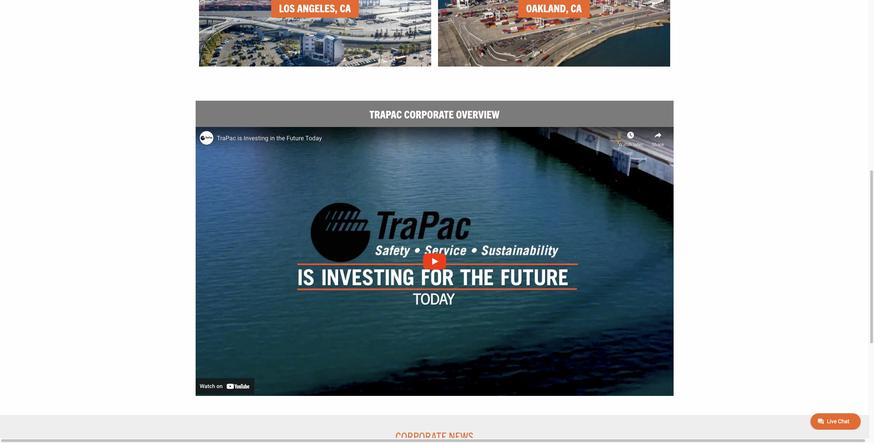 Task type: describe. For each thing, give the bounding box(es) containing it.
overview
[[456, 107, 500, 121]]

trapac
[[370, 107, 402, 121]]

corporate
[[404, 107, 454, 121]]

trapac corporate overview
[[370, 107, 500, 121]]



Task type: vqa. For each thing, say whether or not it's contained in the screenshot.
the rightmost Us
no



